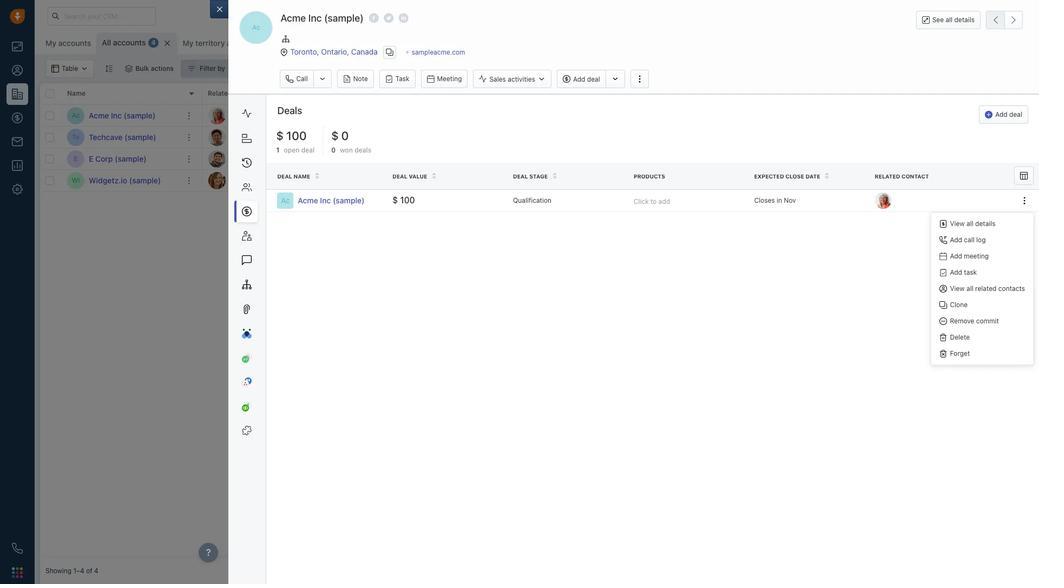 Task type: describe. For each thing, give the bounding box(es) containing it.
row group containing $ 0
[[203, 105, 854, 192]]

all for view all details
[[967, 220, 974, 228]]

see all details
[[933, 16, 975, 24]]

next activity
[[533, 90, 573, 98]]

close
[[786, 174, 805, 180]]

$ 100 1 open deal
[[276, 129, 315, 154]]

techcave (sample)
[[89, 132, 156, 142]]

press space to select this row. row containing acme inc (sample)
[[40, 105, 203, 127]]

down
[[973, 281, 995, 290]]

widgetz.io
[[289, 177, 321, 185]]

Search your CRM... text field
[[48, 7, 156, 25]]

100 for $ 100 1 open deal
[[286, 129, 307, 143]]

sampletechcave.com
[[289, 133, 354, 141]]

see.
[[985, 290, 1002, 300]]

$ for $ 100 1 open deal
[[276, 129, 284, 143]]

view all details link
[[932, 216, 1034, 232]]

container_wx8msf4aqz5i3rn1 image for bulk actions button
[[125, 65, 133, 73]]

related contacts
[[208, 90, 262, 98]]

amount
[[408, 90, 432, 98]]

view all related contacts
[[951, 285, 1026, 293]]

click to add
[[634, 198, 671, 206]]

open deals amount
[[370, 90, 432, 98]]

deal value
[[393, 174, 428, 180]]

territory
[[196, 38, 225, 48]]

deal for deal name
[[277, 174, 292, 180]]

stage
[[530, 174, 548, 180]]

100 for $ 100
[[400, 196, 415, 205]]

sampleacme.com link inside "press space to select this row." row
[[289, 112, 343, 120]]

to down sampletechcave.com link
[[312, 155, 318, 163]]

0 horizontal spatial add deal button
[[557, 70, 606, 88]]

phone element
[[6, 538, 28, 560]]

techcave
[[89, 132, 123, 142]]

add filters to narrow down the accounts you want to see.
[[889, 281, 1010, 300]]

narrow
[[943, 281, 971, 290]]

activity
[[549, 90, 573, 98]]

showing
[[45, 568, 72, 576]]

$ for $ 0 0 won deals
[[332, 129, 339, 143]]

phone image
[[12, 544, 23, 555]]

j image
[[209, 150, 226, 168]]

filter
[[200, 64, 216, 73]]

all for see all details
[[946, 16, 953, 24]]

accounts inside add filters to narrow down the accounts you want to see.
[[897, 290, 934, 300]]

website
[[289, 90, 315, 98]]

$ 100
[[393, 196, 415, 205]]

0 for $ 0
[[378, 154, 384, 164]]

name
[[67, 90, 86, 98]]

won
[[340, 146, 353, 154]]

0 vertical spatial acme
[[281, 12, 306, 24]]

inc for the acme inc (sample) link to the top
[[111, 111, 122, 120]]

open
[[370, 90, 387, 98]]

freshworks switcher image
[[12, 568, 23, 579]]

0 vertical spatial +
[[289, 155, 293, 163]]

add task
[[951, 269, 978, 277]]

j image
[[209, 172, 226, 189]]

ac for the bottommost the acme inc (sample) link
[[281, 196, 290, 205]]

container_wx8msf4aqz5i3rn1 image inside grid
[[533, 177, 540, 184]]

bulk actions button
[[118, 60, 181, 78]]

$ for $ 0
[[370, 154, 376, 164]]

products
[[634, 173, 666, 180]]

all
[[102, 38, 111, 47]]

toronto, ontario, canada
[[290, 47, 378, 56]]

accounts left all
[[58, 38, 91, 48]]

$ for $ 100
[[393, 196, 398, 205]]

press space to select this row. row containing e corp (sample)
[[40, 148, 203, 170]]

to left the see.
[[975, 290, 983, 300]]

send email image
[[933, 12, 940, 21]]

dialog containing $ 100
[[210, 0, 1040, 585]]

(sample) inside techcave (sample) link
[[125, 132, 156, 142]]

press space to select this row. row containing widgetz.io (sample)
[[40, 170, 203, 192]]

bulk
[[136, 64, 149, 73]]

te
[[72, 133, 79, 141]]

value
[[409, 174, 428, 180]]

delete
[[951, 334, 970, 342]]

related for related contact
[[875, 173, 901, 180]]

2 horizontal spatial add
[[659, 198, 671, 206]]

widgetz.io (sample) link
[[89, 175, 161, 186]]

meeting
[[437, 75, 462, 83]]

of
[[86, 568, 92, 576]]

deal name
[[277, 174, 310, 180]]

qualification
[[513, 197, 552, 205]]

my territory accounts
[[183, 38, 260, 48]]

press space to select this row. row containing techcave (sample)
[[40, 127, 203, 148]]

showing 1–4 of 4
[[45, 568, 98, 576]]

related
[[976, 285, 997, 293]]

deals inside $ 0 0 won deals
[[355, 146, 372, 154]]

want
[[953, 290, 973, 300]]

e for e corp (sample)
[[89, 154, 93, 163]]

phone
[[695, 90, 715, 98]]

date
[[806, 174, 821, 180]]

acme inc (sample) inside grid
[[89, 111, 156, 120]]

0 horizontal spatial 0
[[332, 146, 336, 154]]

by
[[218, 64, 225, 73]]

call
[[296, 75, 308, 83]]

call
[[965, 236, 975, 244]]

wi
[[72, 177, 80, 185]]

0 horizontal spatial add
[[320, 155, 332, 163]]

closes in nov
[[755, 197, 797, 205]]

expected close date
[[755, 174, 821, 180]]

peterson
[[486, 177, 514, 185]]

3 more... button
[[267, 36, 316, 51]]

e corp (sample)
[[89, 154, 147, 163]]

closes
[[755, 197, 775, 205]]

ac for the acme inc (sample) link to the top
[[72, 112, 80, 120]]

deal inside $ 100 1 open deal
[[301, 146, 315, 154]]

contacts inside grid
[[234, 90, 262, 98]]

in
[[777, 197, 783, 205]]

meeting button
[[421, 70, 468, 88]]

to up click to add
[[637, 177, 643, 185]]

accounts right 'territory'
[[227, 38, 260, 48]]

$ for $ 5,600
[[370, 176, 376, 185]]

deal for deal stage
[[513, 174, 528, 180]]

tags
[[614, 90, 629, 98]]

my for my territory accounts
[[183, 38, 194, 48]]

ac button
[[240, 11, 273, 44]]

my for my accounts
[[45, 38, 56, 48]]

note
[[353, 75, 368, 83]]

remove commit
[[951, 318, 1000, 326]]

ac inside button
[[252, 24, 260, 32]]

sales activities
[[490, 75, 536, 83]]

you
[[936, 290, 951, 300]]

2 vertical spatial click
[[634, 198, 649, 206]]

$ 0
[[370, 154, 384, 164]]



Task type: locate. For each thing, give the bounding box(es) containing it.
acme inc (sample) up ⌘
[[281, 12, 364, 24]]

1 vertical spatial click
[[620, 177, 635, 185]]

2 horizontal spatial container_wx8msf4aqz5i3rn1 image
[[533, 177, 540, 184]]

click down 'open'
[[295, 155, 310, 163]]

cell
[[365, 105, 446, 126], [446, 105, 527, 126], [527, 105, 609, 126], [609, 105, 690, 126], [690, 105, 771, 126], [771, 105, 854, 126], [446, 127, 527, 148], [527, 127, 609, 148], [609, 127, 690, 148], [690, 127, 771, 148], [771, 127, 854, 148], [771, 148, 854, 170], [771, 170, 854, 191]]

all accounts 4
[[102, 38, 156, 47]]

100
[[286, 129, 307, 143], [400, 196, 415, 205]]

sales for sales owner
[[452, 90, 469, 98]]

grid
[[40, 82, 854, 559]]

my accounts
[[45, 38, 91, 48]]

0 horizontal spatial my
[[45, 38, 56, 48]]

+ down 'open'
[[289, 155, 293, 163]]

view for view all details
[[951, 220, 965, 228]]

1 vertical spatial related
[[875, 173, 901, 180]]

0 horizontal spatial deals
[[355, 146, 372, 154]]

0 horizontal spatial related
[[208, 90, 232, 98]]

e corp (sample) link
[[89, 154, 147, 164]]

+ click to add up name
[[289, 155, 332, 163]]

1 horizontal spatial sampleacme.com link
[[412, 48, 465, 56]]

commit
[[977, 318, 1000, 326]]

e down te
[[74, 155, 78, 163]]

inc for the bottommost the acme inc (sample) link
[[320, 196, 331, 205]]

0 inside grid
[[378, 154, 384, 164]]

add inside add filters to narrow down the accounts you want to see.
[[889, 281, 905, 290]]

see
[[933, 16, 945, 24]]

sampleacme.com up meeting button
[[412, 48, 465, 56]]

sales owner
[[452, 90, 490, 98]]

deals
[[389, 90, 406, 98], [355, 146, 372, 154]]

1 horizontal spatial add deal button
[[980, 106, 1029, 124]]

1 horizontal spatial acme inc (sample) link
[[298, 195, 382, 206]]

sales down meeting
[[452, 90, 469, 98]]

0 horizontal spatial e
[[74, 155, 78, 163]]

inc
[[309, 12, 322, 24], [111, 111, 122, 120], [320, 196, 331, 205]]

2 vertical spatial ac
[[281, 196, 290, 205]]

related
[[208, 90, 232, 98], [875, 173, 901, 180]]

0 horizontal spatial add deal
[[574, 75, 600, 83]]

0 vertical spatial add
[[320, 155, 332, 163]]

grid containing $ 0
[[40, 82, 854, 559]]

container_wx8msf4aqz5i3rn1 image for filter by button
[[188, 65, 196, 73]]

add down "products"
[[659, 198, 671, 206]]

1 horizontal spatial sales
[[490, 75, 506, 83]]

ac inside row
[[72, 112, 80, 120]]

1 horizontal spatial related
[[875, 173, 901, 180]]

2 deal from the left
[[393, 174, 408, 180]]

1 vertical spatial view
[[951, 285, 965, 293]]

$ 0 0 won deals
[[332, 129, 372, 154]]

deal left stage at the right top of the page
[[513, 174, 528, 180]]

0 left won
[[332, 146, 336, 154]]

widgetz.io (sample)
[[89, 176, 161, 185]]

1 horizontal spatial deal
[[588, 75, 600, 83]]

0 vertical spatial contacts
[[234, 90, 262, 98]]

0 horizontal spatial ac
[[72, 112, 80, 120]]

sampleacme.com link inside dialog
[[412, 48, 465, 56]]

0 vertical spatial ac
[[252, 24, 260, 32]]

(sample) inside e corp (sample) link
[[115, 154, 147, 163]]

details for view all details
[[976, 220, 996, 228]]

0 vertical spatial 4
[[151, 39, 156, 47]]

1 vertical spatial add
[[645, 177, 657, 185]]

0 vertical spatial click
[[295, 155, 310, 163]]

acme inc (sample) link down the 'widgetz.io' link
[[298, 195, 382, 206]]

add down the sampletechcave.com
[[320, 155, 332, 163]]

3 deal from the left
[[513, 174, 528, 180]]

⌘
[[321, 39, 327, 47]]

click down "products"
[[634, 198, 649, 206]]

sampleacme.com inside grid
[[289, 112, 343, 120]]

acme for the bottommost the acme inc (sample) link
[[298, 196, 318, 205]]

1 vertical spatial ac
[[72, 112, 80, 120]]

0 vertical spatial details
[[955, 16, 975, 24]]

0 vertical spatial sampleacme.com link
[[412, 48, 465, 56]]

linkedin circled image
[[399, 13, 409, 24]]

name row
[[40, 83, 203, 105]]

actions
[[151, 64, 174, 73]]

1 vertical spatial acme inc (sample)
[[89, 111, 156, 120]]

expected
[[755, 174, 785, 180]]

1 vertical spatial sales
[[452, 90, 469, 98]]

ac down deal name
[[281, 196, 290, 205]]

2 vertical spatial acme
[[298, 196, 318, 205]]

+ left "products"
[[614, 177, 618, 185]]

more...
[[288, 39, 310, 47]]

0 vertical spatial + click to add
[[289, 155, 332, 163]]

2 vertical spatial deal
[[301, 146, 315, 154]]

view for view all related contacts
[[951, 285, 965, 293]]

details right see in the right top of the page
[[955, 16, 975, 24]]

container_wx8msf4aqz5i3rn1 image up qualification
[[533, 177, 540, 184]]

accounts right all
[[113, 38, 146, 47]]

accounts
[[113, 38, 146, 47], [58, 38, 91, 48], [227, 38, 260, 48], [897, 290, 934, 300]]

sampleacme.com up sampletechcave.com link
[[289, 112, 343, 120]]

1 horizontal spatial 0
[[342, 129, 349, 143]]

open
[[284, 146, 300, 154]]

0 horizontal spatial acme inc (sample) link
[[89, 110, 156, 121]]

1 vertical spatial deal
[[1010, 111, 1023, 119]]

deals inside grid
[[389, 90, 406, 98]]

sampletechcave.com link
[[289, 133, 354, 141]]

1
[[276, 146, 280, 154]]

james
[[465, 177, 485, 185]]

twitter circled image
[[384, 13, 394, 24]]

all inside button
[[946, 16, 953, 24]]

0 horizontal spatial contacts
[[234, 90, 262, 98]]

o
[[329, 39, 334, 47]]

ac up my territory accounts
[[252, 24, 260, 32]]

1 vertical spatial details
[[976, 220, 996, 228]]

acme inside grid
[[89, 111, 109, 120]]

call link
[[280, 70, 313, 88]]

1 horizontal spatial contacts
[[999, 285, 1026, 293]]

100 down the deal value
[[400, 196, 415, 205]]

0 vertical spatial sales
[[490, 75, 506, 83]]

0 vertical spatial add deal button
[[557, 70, 606, 88]]

acme
[[281, 12, 306, 24], [89, 111, 109, 120], [298, 196, 318, 205]]

details up log
[[976, 220, 996, 228]]

4 right of
[[94, 568, 98, 576]]

dialog
[[210, 0, 1040, 585]]

add up click to add
[[645, 177, 657, 185]]

container_wx8msf4aqz5i3rn1 image left filter
[[188, 65, 196, 73]]

james peterson
[[465, 177, 514, 185]]

0 vertical spatial related
[[208, 90, 232, 98]]

sampleacme.com link up meeting button
[[412, 48, 465, 56]]

clone
[[951, 301, 968, 309]]

name
[[294, 174, 310, 180]]

1 horizontal spatial deal
[[393, 174, 408, 180]]

acme inc (sample) link
[[89, 110, 156, 121], [298, 195, 382, 206]]

view up clone
[[951, 285, 965, 293]]

sales for sales activities
[[490, 75, 506, 83]]

task
[[396, 75, 410, 83]]

1 horizontal spatial sampleacme.com
[[412, 48, 465, 56]]

all left related
[[967, 285, 974, 293]]

nov
[[784, 197, 797, 205]]

0 horizontal spatial sampleacme.com link
[[289, 112, 343, 120]]

1 horizontal spatial 4
[[151, 39, 156, 47]]

1 vertical spatial sampleacme.com
[[289, 112, 343, 120]]

task button
[[380, 70, 416, 88]]

0 vertical spatial all
[[946, 16, 953, 24]]

log
[[977, 236, 986, 244]]

inc down widgetz.io
[[320, 196, 331, 205]]

0 up $ 5,600
[[378, 154, 384, 164]]

0 vertical spatial inc
[[309, 12, 322, 24]]

$
[[276, 129, 284, 143], [332, 129, 339, 143], [370, 154, 376, 164], [370, 176, 376, 185], [393, 196, 398, 205]]

2 vertical spatial all
[[967, 285, 974, 293]]

4 inside 'all accounts 4'
[[151, 39, 156, 47]]

deal
[[588, 75, 600, 83], [1010, 111, 1023, 119], [301, 146, 315, 154]]

all accounts link
[[102, 37, 146, 48]]

0 horizontal spatial deal
[[301, 146, 315, 154]]

1 horizontal spatial ac
[[252, 24, 260, 32]]

$ 5,600
[[370, 176, 402, 185]]

all for view all related contacts
[[967, 285, 974, 293]]

sampleacme.com
[[412, 48, 465, 56], [289, 112, 343, 120]]

1 vertical spatial all
[[967, 220, 974, 228]]

2 horizontal spatial deal
[[513, 174, 528, 180]]

0 horizontal spatial sales
[[452, 90, 469, 98]]

related up l image
[[208, 90, 232, 98]]

0 horizontal spatial 100
[[286, 129, 307, 143]]

container_wx8msf4aqz5i3rn1 image inside filter by button
[[188, 65, 196, 73]]

2 row group from the left
[[203, 105, 854, 192]]

view
[[951, 220, 965, 228], [951, 285, 965, 293]]

$ down 5,600
[[393, 196, 398, 205]]

ac
[[252, 24, 260, 32], [72, 112, 80, 120], [281, 196, 290, 205]]

deal left value
[[393, 174, 408, 180]]

$ right $ 100 1 open deal
[[332, 129, 339, 143]]

deal for deal value
[[393, 174, 408, 180]]

add
[[320, 155, 332, 163], [645, 177, 657, 185], [659, 198, 671, 206]]

1 horizontal spatial details
[[976, 220, 996, 228]]

1 vertical spatial add deal button
[[980, 106, 1029, 124]]

view up add call log
[[951, 220, 965, 228]]

0 vertical spatial deal
[[588, 75, 600, 83]]

1 vertical spatial 4
[[94, 568, 98, 576]]

1 vertical spatial deals
[[355, 146, 372, 154]]

0 horizontal spatial 4
[[94, 568, 98, 576]]

activities
[[508, 75, 536, 83]]

facebook circled image
[[369, 13, 379, 24]]

3
[[282, 39, 286, 47]]

2 my from the left
[[183, 38, 194, 48]]

100 up 'open'
[[286, 129, 307, 143]]

1 horizontal spatial add
[[645, 177, 657, 185]]

acme for the acme inc (sample) link to the top
[[89, 111, 109, 120]]

sampleacme.com link
[[412, 48, 465, 56], [289, 112, 343, 120]]

remove
[[951, 318, 975, 326]]

row group
[[40, 105, 203, 192], [203, 105, 854, 192]]

widgetz.io link
[[289, 177, 321, 185]]

1 horizontal spatial my
[[183, 38, 194, 48]]

acme inc (sample) link up techcave (sample)
[[89, 110, 156, 121]]

+ click to add up click to add
[[614, 177, 657, 185]]

deals down task button
[[389, 90, 406, 98]]

1 vertical spatial 100
[[400, 196, 415, 205]]

0 vertical spatial acme inc (sample)
[[281, 12, 364, 24]]

techcave (sample) link
[[89, 132, 156, 143]]

sales activities button
[[474, 70, 557, 88], [474, 70, 552, 88]]

to down "products"
[[651, 198, 657, 206]]

$ up 1
[[276, 129, 284, 143]]

1 vertical spatial +
[[614, 177, 618, 185]]

0 for $ 0 0 won deals
[[342, 129, 349, 143]]

(sample) inside widgetz.io (sample) link
[[129, 176, 161, 185]]

sales up owner
[[490, 75, 506, 83]]

the
[[997, 281, 1010, 290]]

1 horizontal spatial +
[[614, 177, 618, 185]]

5,600
[[378, 176, 402, 185]]

1 vertical spatial add deal
[[996, 111, 1023, 119]]

details inside 'link'
[[976, 220, 996, 228]]

1 horizontal spatial + click to add
[[614, 177, 657, 185]]

contact
[[902, 173, 930, 180]]

1 vertical spatial acme inc (sample) link
[[298, 195, 382, 206]]

1 horizontal spatial add deal
[[996, 111, 1023, 119]]

$ inside $ 0 0 won deals
[[332, 129, 339, 143]]

0 up won
[[342, 129, 349, 143]]

l image
[[209, 107, 226, 124]]

my territory accounts button
[[177, 32, 264, 54], [183, 38, 260, 48]]

next
[[533, 90, 548, 98]]

1 horizontal spatial 100
[[400, 196, 415, 205]]

e left "corp" on the left of the page
[[89, 154, 93, 163]]

sales inside grid
[[452, 90, 469, 98]]

1 horizontal spatial e
[[89, 154, 93, 163]]

$ left 5,600
[[370, 176, 376, 185]]

add
[[574, 75, 586, 83], [996, 111, 1008, 119], [951, 236, 963, 244], [951, 253, 963, 261], [951, 269, 963, 277], [889, 281, 905, 290]]

container_wx8msf4aqz5i3rn1 image left bulk
[[125, 65, 133, 73]]

press space to select this row. row containing $ 5,600
[[203, 170, 854, 192]]

0 horizontal spatial deal
[[277, 174, 292, 180]]

details
[[955, 16, 975, 24], [976, 220, 996, 228]]

0 horizontal spatial sampleacme.com
[[289, 112, 343, 120]]

2 vertical spatial acme inc (sample)
[[298, 196, 365, 205]]

1 row group from the left
[[40, 105, 203, 192]]

all right see in the right top of the page
[[946, 16, 953, 24]]

acme inc (sample) down name row
[[89, 111, 156, 120]]

inc inside grid
[[111, 111, 122, 120]]

100 inside $ 100 1 open deal
[[286, 129, 307, 143]]

note button
[[337, 70, 374, 88]]

$ up $ 5,600
[[370, 154, 376, 164]]

container_wx8msf4aqz5i3rn1 image
[[125, 65, 133, 73], [188, 65, 196, 73], [533, 177, 540, 184]]

0 horizontal spatial container_wx8msf4aqz5i3rn1 image
[[125, 65, 133, 73]]

details for see all details
[[955, 16, 975, 24]]

container_wx8msf4aqz5i3rn1 image inside bulk actions button
[[125, 65, 133, 73]]

sampleacme.com link up sampletechcave.com link
[[289, 112, 343, 120]]

task
[[965, 269, 978, 277]]

related left contact at the top right of page
[[875, 173, 901, 180]]

deals right won
[[355, 146, 372, 154]]

details inside button
[[955, 16, 975, 24]]

2 view from the top
[[951, 285, 965, 293]]

view inside 'link'
[[951, 220, 965, 228]]

contacts
[[234, 90, 262, 98], [999, 285, 1026, 293]]

2 horizontal spatial ac
[[281, 196, 290, 205]]

see all details button
[[917, 11, 981, 29]]

deal left name
[[277, 174, 292, 180]]

related contact
[[875, 173, 930, 180]]

acme down widgetz.io
[[298, 196, 318, 205]]

press space to select this row. row containing sampletechcave.com
[[203, 127, 854, 148]]

4 up bulk actions
[[151, 39, 156, 47]]

0 vertical spatial add deal
[[574, 75, 600, 83]]

1 vertical spatial sampleacme.com link
[[289, 112, 343, 120]]

press space to select this row. row containing $ 0
[[203, 148, 854, 170]]

1 horizontal spatial deals
[[389, 90, 406, 98]]

to
[[312, 155, 318, 163], [637, 177, 643, 185], [651, 198, 657, 206], [933, 281, 941, 290], [975, 290, 983, 300]]

0 horizontal spatial + click to add
[[289, 155, 332, 163]]

0 vertical spatial 100
[[286, 129, 307, 143]]

1 vertical spatial contacts
[[999, 285, 1026, 293]]

1 horizontal spatial container_wx8msf4aqz5i3rn1 image
[[188, 65, 196, 73]]

accounts left you
[[897, 290, 934, 300]]

2 horizontal spatial 0
[[378, 154, 384, 164]]

3 more...
[[282, 39, 310, 47]]

related for related contacts
[[208, 90, 232, 98]]

to right filters
[[933, 281, 941, 290]]

add call log
[[951, 236, 986, 244]]

1 vertical spatial acme
[[89, 111, 109, 120]]

ac up te
[[72, 112, 80, 120]]

all
[[946, 16, 953, 24], [967, 220, 974, 228], [967, 285, 974, 293]]

meeting
[[965, 253, 989, 261]]

s image
[[209, 129, 226, 146]]

row group containing acme inc (sample)
[[40, 105, 203, 192]]

corp
[[95, 154, 113, 163]]

inc down name row
[[111, 111, 122, 120]]

click up click to add
[[620, 177, 635, 185]]

0 vertical spatial deals
[[389, 90, 406, 98]]

all up call at right top
[[967, 220, 974, 228]]

0 horizontal spatial +
[[289, 155, 293, 163]]

0 vertical spatial acme inc (sample) link
[[89, 110, 156, 121]]

filters
[[907, 281, 930, 290]]

acme up techcave in the left top of the page
[[89, 111, 109, 120]]

acme up 3 more...
[[281, 12, 306, 24]]

1–4
[[73, 568, 84, 576]]

2 vertical spatial inc
[[320, 196, 331, 205]]

1 view from the top
[[951, 220, 965, 228]]

e for e
[[74, 155, 78, 163]]

all inside 'link'
[[967, 220, 974, 228]]

1 my from the left
[[45, 38, 56, 48]]

0 vertical spatial sampleacme.com
[[412, 48, 465, 56]]

$ inside $ 100 1 open deal
[[276, 129, 284, 143]]

press space to select this row. row
[[40, 105, 203, 127], [203, 105, 854, 127], [40, 127, 203, 148], [203, 127, 854, 148], [40, 148, 203, 170], [203, 148, 854, 170], [40, 170, 203, 192], [203, 170, 854, 192]]

2 vertical spatial add
[[659, 198, 671, 206]]

2 horizontal spatial deal
[[1010, 111, 1023, 119]]

press space to select this row. row containing sampleacme.com
[[203, 105, 854, 127]]

1 vertical spatial + click to add
[[614, 177, 657, 185]]

4
[[151, 39, 156, 47], [94, 568, 98, 576]]

acme inc (sample) down widgetz.io
[[298, 196, 365, 205]]

inc up ⌘
[[309, 12, 322, 24]]

1 deal from the left
[[277, 174, 292, 180]]

bulk actions
[[136, 64, 174, 73]]



Task type: vqa. For each thing, say whether or not it's contained in the screenshot.
widgetz.io link
yes



